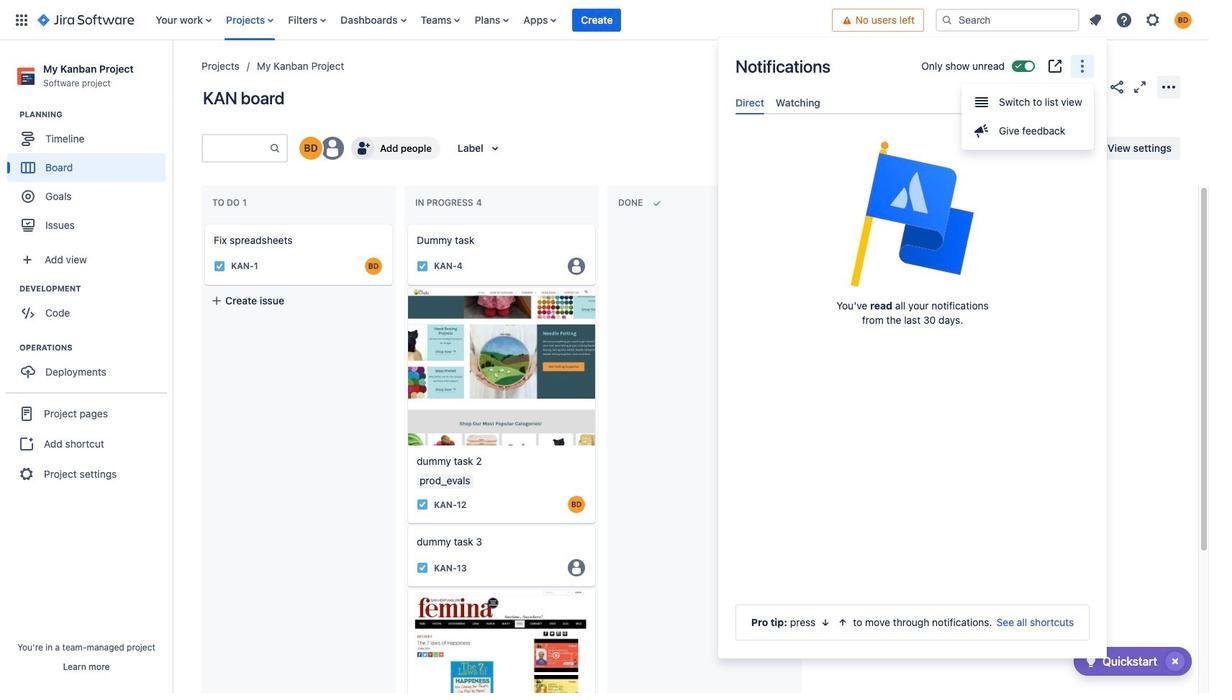 Task type: locate. For each thing, give the bounding box(es) containing it.
heading for planning icon
[[19, 109, 172, 120]]

arrow up image
[[837, 617, 849, 628]]

your profile and settings image
[[1175, 11, 1192, 28]]

search image
[[942, 14, 953, 26]]

0 vertical spatial heading
[[19, 109, 172, 120]]

jira software image
[[37, 11, 134, 28], [37, 11, 134, 28]]

task image
[[417, 261, 428, 272], [417, 499, 428, 511], [417, 563, 428, 574]]

1 vertical spatial heading
[[19, 283, 172, 295]]

create issue image for to do element
[[195, 215, 212, 232]]

planning image
[[2, 106, 19, 123]]

heading for development icon
[[19, 283, 172, 295]]

in progress element
[[415, 197, 485, 208]]

0 vertical spatial task image
[[417, 261, 428, 272]]

Search field
[[936, 8, 1080, 31]]

1 vertical spatial task image
[[417, 499, 428, 511]]

arrow down image
[[820, 617, 832, 628]]

1 task image from the top
[[417, 261, 428, 272]]

2 vertical spatial task image
[[417, 563, 428, 574]]

None search field
[[936, 8, 1080, 31]]

tab list
[[730, 91, 1096, 115]]

2 heading from the top
[[19, 283, 172, 295]]

0 horizontal spatial create issue image
[[195, 215, 212, 232]]

3 heading from the top
[[19, 342, 172, 354]]

heading
[[19, 109, 172, 120], [19, 283, 172, 295], [19, 342, 172, 354]]

dismiss quickstart image
[[1164, 650, 1187, 673]]

to do element
[[212, 197, 250, 208]]

notifications image
[[1087, 11, 1104, 28]]

add people image
[[354, 140, 371, 157]]

tab panel
[[730, 115, 1096, 128]]

settings image
[[1145, 11, 1162, 28]]

dialog
[[718, 37, 1107, 659]]

check image
[[1083, 653, 1100, 670]]

2 task image from the top
[[417, 499, 428, 511]]

group
[[962, 84, 1094, 150], [7, 109, 172, 244], [7, 283, 172, 332], [7, 342, 172, 391], [6, 392, 167, 495]]

import image
[[914, 140, 932, 157]]

1 create issue image from the left
[[195, 215, 212, 232]]

list item
[[573, 0, 622, 40]]

primary element
[[9, 0, 832, 40]]

Search this board text field
[[203, 135, 269, 161]]

create issue image down the in progress element
[[398, 215, 415, 232]]

1 heading from the top
[[19, 109, 172, 120]]

2 create issue image from the left
[[398, 215, 415, 232]]

open notifications in a new tab image
[[1047, 58, 1064, 75]]

banner
[[0, 0, 1209, 40]]

1 horizontal spatial create issue image
[[398, 215, 415, 232]]

sidebar element
[[0, 40, 173, 693]]

operations image
[[2, 339, 19, 356]]

create issue image
[[195, 215, 212, 232], [398, 215, 415, 232]]

help image
[[1116, 11, 1133, 28]]

2 vertical spatial heading
[[19, 342, 172, 354]]

list
[[148, 0, 832, 40], [1083, 7, 1201, 33]]

create issue image down to do element
[[195, 215, 212, 232]]



Task type: vqa. For each thing, say whether or not it's contained in the screenshot.
the More dashboard actions 'icon' at top
no



Task type: describe. For each thing, give the bounding box(es) containing it.
more image
[[1074, 58, 1091, 75]]

sidebar navigation image
[[157, 58, 189, 86]]

3 task image from the top
[[417, 563, 428, 574]]

more actions image
[[1160, 78, 1178, 95]]

group for planning icon
[[7, 109, 172, 244]]

development image
[[2, 280, 19, 297]]

heading for the operations icon
[[19, 342, 172, 354]]

enter full screen image
[[1132, 78, 1149, 95]]

star kan board image
[[1086, 78, 1103, 95]]

goal image
[[22, 190, 35, 203]]

group for development icon
[[7, 283, 172, 332]]

group for the operations icon
[[7, 342, 172, 391]]

1 horizontal spatial list
[[1083, 7, 1201, 33]]

task image
[[214, 261, 225, 272]]

appswitcher icon image
[[13, 11, 30, 28]]

create issue image for the in progress element
[[398, 215, 415, 232]]

0 horizontal spatial list
[[148, 0, 832, 40]]



